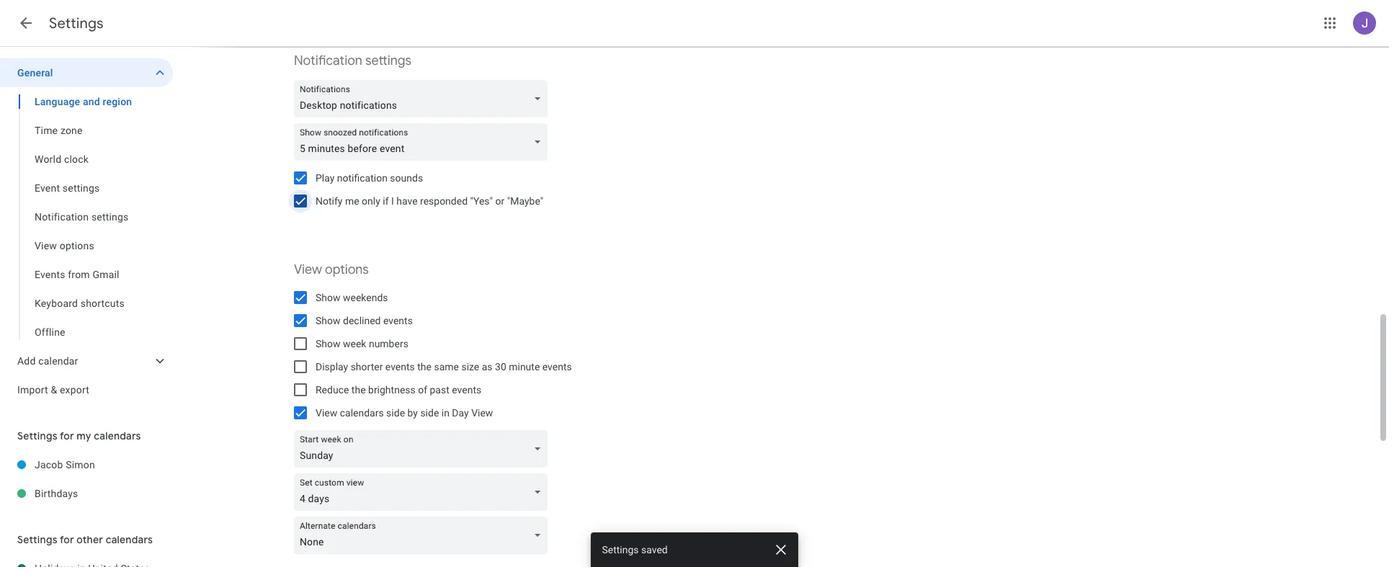 Task type: vqa. For each thing, say whether or not it's contained in the screenshot.
zone
yes



Task type: locate. For each thing, give the bounding box(es) containing it.
tree
[[0, 58, 173, 404]]

same
[[434, 361, 459, 373]]

my
[[77, 430, 91, 443]]

events up reduce the brightness of past events
[[385, 361, 415, 373]]

have
[[397, 195, 418, 207]]

show
[[316, 292, 341, 303], [316, 315, 341, 326], [316, 338, 341, 350]]

side left "in" at the left bottom of the page
[[420, 407, 439, 419]]

settings down birthdays
[[17, 533, 57, 546]]

1 vertical spatial calendars
[[94, 430, 141, 443]]

1 for from the top
[[60, 430, 74, 443]]

0 horizontal spatial notification
[[35, 211, 89, 223]]

view options
[[35, 240, 94, 252], [294, 262, 369, 278]]

show week numbers
[[316, 338, 409, 350]]

settings left saved
[[603, 544, 639, 556]]

settings for my calendars tree
[[0, 450, 173, 508]]

view
[[35, 240, 57, 252], [294, 262, 322, 278], [316, 407, 337, 419], [471, 407, 493, 419]]

1 horizontal spatial notification
[[294, 53, 362, 69]]

as
[[482, 361, 493, 373]]

notify
[[316, 195, 343, 207]]

show left weekends
[[316, 292, 341, 303]]

shorter
[[351, 361, 383, 373]]

display
[[316, 361, 348, 373]]

1 horizontal spatial side
[[420, 407, 439, 419]]

only
[[362, 195, 380, 207]]

1 vertical spatial for
[[60, 533, 74, 546]]

0 horizontal spatial notification settings
[[35, 211, 129, 223]]

1 vertical spatial notification
[[35, 211, 89, 223]]

day
[[452, 407, 469, 419]]

options up events from gmail at the left top of page
[[60, 240, 94, 252]]

for for other
[[60, 533, 74, 546]]

play notification sounds
[[316, 172, 423, 184]]

calendars right other
[[106, 533, 153, 546]]

events down size
[[452, 384, 482, 396]]

"maybe"
[[507, 195, 544, 207]]

weekends
[[343, 292, 388, 303]]

side left by
[[386, 407, 405, 419]]

2 vertical spatial settings
[[91, 211, 129, 223]]

view options up show weekends
[[294, 262, 369, 278]]

shortcuts
[[81, 298, 125, 309]]

view down reduce
[[316, 407, 337, 419]]

options up show weekends
[[325, 262, 369, 278]]

keyboard shortcuts
[[35, 298, 125, 309]]

import & export
[[17, 384, 89, 396]]

options
[[60, 240, 94, 252], [325, 262, 369, 278]]

settings
[[49, 14, 104, 32], [17, 430, 57, 443], [17, 533, 57, 546], [603, 544, 639, 556]]

0 horizontal spatial options
[[60, 240, 94, 252]]

for left my
[[60, 430, 74, 443]]

add calendar
[[17, 355, 78, 367]]

the left same
[[417, 361, 432, 373]]

1 vertical spatial the
[[352, 384, 366, 396]]

notification
[[337, 172, 388, 184]]

show for show weekends
[[316, 292, 341, 303]]

1 horizontal spatial view options
[[294, 262, 369, 278]]

jacob simon tree item
[[0, 450, 173, 479]]

settings
[[365, 53, 412, 69], [63, 182, 100, 194], [91, 211, 129, 223]]

calendars down reduce
[[340, 407, 384, 419]]

view options up events from gmail at the left top of page
[[35, 240, 94, 252]]

settings right go back icon
[[49, 14, 104, 32]]

responded
[[420, 195, 468, 207]]

2 show from the top
[[316, 315, 341, 326]]

3 show from the top
[[316, 338, 341, 350]]

1 show from the top
[[316, 292, 341, 303]]

events
[[383, 315, 413, 326], [385, 361, 415, 373], [543, 361, 572, 373], [452, 384, 482, 396]]

notification settings
[[294, 53, 412, 69], [35, 211, 129, 223]]

for
[[60, 430, 74, 443], [60, 533, 74, 546]]

show down show weekends
[[316, 315, 341, 326]]

general tree item
[[0, 58, 173, 87]]

1 vertical spatial notification settings
[[35, 211, 129, 223]]

the down shorter
[[352, 384, 366, 396]]

settings for my calendars
[[17, 430, 141, 443]]

notification
[[294, 53, 362, 69], [35, 211, 89, 223]]

group
[[0, 87, 173, 347]]

calendar
[[38, 355, 78, 367]]

show up the display
[[316, 338, 341, 350]]

calendars
[[340, 407, 384, 419], [94, 430, 141, 443], [106, 533, 153, 546]]

the
[[417, 361, 432, 373], [352, 384, 366, 396]]

0 vertical spatial notification settings
[[294, 53, 412, 69]]

in
[[442, 407, 450, 419]]

1 vertical spatial show
[[316, 315, 341, 326]]

view right 'day'
[[471, 407, 493, 419]]

settings up jacob
[[17, 430, 57, 443]]

i
[[391, 195, 394, 207]]

settings saved
[[603, 544, 668, 556]]

settings for other calendars
[[17, 533, 153, 546]]

0 vertical spatial for
[[60, 430, 74, 443]]

size
[[462, 361, 479, 373]]

0 vertical spatial notification
[[294, 53, 362, 69]]

for left other
[[60, 533, 74, 546]]

show for show week numbers
[[316, 338, 341, 350]]

language and region
[[35, 96, 132, 107]]

2 vertical spatial calendars
[[106, 533, 153, 546]]

1 side from the left
[[386, 407, 405, 419]]

side
[[386, 407, 405, 419], [420, 407, 439, 419]]

0 horizontal spatial view options
[[35, 240, 94, 252]]

show declined events
[[316, 315, 413, 326]]

1 vertical spatial options
[[325, 262, 369, 278]]

zone
[[60, 125, 83, 136]]

settings for settings for other calendars
[[17, 533, 57, 546]]

0 vertical spatial options
[[60, 240, 94, 252]]

2 for from the top
[[60, 533, 74, 546]]

1 horizontal spatial the
[[417, 361, 432, 373]]

event settings
[[35, 182, 100, 194]]

0 vertical spatial show
[[316, 292, 341, 303]]

add
[[17, 355, 36, 367]]

calendars right my
[[94, 430, 141, 443]]

30
[[495, 361, 507, 373]]

options inside group
[[60, 240, 94, 252]]

from
[[68, 269, 90, 280]]

0 horizontal spatial side
[[386, 407, 405, 419]]

offline
[[35, 326, 65, 338]]

settings for settings for my calendars
[[17, 430, 57, 443]]

1 horizontal spatial notification settings
[[294, 53, 412, 69]]

notify me only if i have responded "yes" or "maybe"
[[316, 195, 544, 207]]

2 vertical spatial show
[[316, 338, 341, 350]]

general
[[17, 67, 53, 79]]

birthdays link
[[35, 479, 173, 508]]

export
[[60, 384, 89, 396]]

notification inside group
[[35, 211, 89, 223]]

world
[[35, 154, 61, 165]]

sounds
[[390, 172, 423, 184]]

0 vertical spatial the
[[417, 361, 432, 373]]

events up numbers
[[383, 315, 413, 326]]

2 side from the left
[[420, 407, 439, 419]]

settings for settings
[[49, 14, 104, 32]]

for for my
[[60, 430, 74, 443]]

birthdays tree item
[[0, 479, 173, 508]]

declined
[[343, 315, 381, 326]]

view up events
[[35, 240, 57, 252]]

or
[[496, 195, 505, 207]]

None field
[[294, 80, 554, 117], [294, 123, 554, 161], [294, 430, 554, 468], [294, 474, 554, 511], [294, 517, 554, 554], [294, 80, 554, 117], [294, 123, 554, 161], [294, 430, 554, 468], [294, 474, 554, 511], [294, 517, 554, 554]]



Task type: describe. For each thing, give the bounding box(es) containing it.
notification settings inside group
[[35, 211, 129, 223]]

of
[[418, 384, 427, 396]]

birthdays
[[35, 488, 78, 499]]

view calendars side by side in day view
[[316, 407, 493, 419]]

by
[[408, 407, 418, 419]]

past
[[430, 384, 450, 396]]

1 vertical spatial settings
[[63, 182, 100, 194]]

calendars for settings for other calendars
[[106, 533, 153, 546]]

0 vertical spatial calendars
[[340, 407, 384, 419]]

tree containing general
[[0, 58, 173, 404]]

play
[[316, 172, 335, 184]]

calendars for settings for my calendars
[[94, 430, 141, 443]]

show weekends
[[316, 292, 388, 303]]

saved
[[642, 544, 668, 556]]

minute
[[509, 361, 540, 373]]

reduce
[[316, 384, 349, 396]]

1 vertical spatial view options
[[294, 262, 369, 278]]

keyboard
[[35, 298, 78, 309]]

view up show weekends
[[294, 262, 322, 278]]

0 horizontal spatial the
[[352, 384, 366, 396]]

0 vertical spatial view options
[[35, 240, 94, 252]]

jacob simon
[[35, 459, 95, 471]]

import
[[17, 384, 48, 396]]

show for show declined events
[[316, 315, 341, 326]]

time
[[35, 125, 58, 136]]

events right 'minute'
[[543, 361, 572, 373]]

simon
[[66, 459, 95, 471]]

"yes"
[[470, 195, 493, 207]]

group containing language and region
[[0, 87, 173, 347]]

reduce the brightness of past events
[[316, 384, 482, 396]]

1 horizontal spatial options
[[325, 262, 369, 278]]

holidays in united states tree item
[[0, 554, 173, 567]]

time zone
[[35, 125, 83, 136]]

clock
[[64, 154, 89, 165]]

brightness
[[368, 384, 416, 396]]

if
[[383, 195, 389, 207]]

jacob
[[35, 459, 63, 471]]

event
[[35, 182, 60, 194]]

&
[[51, 384, 57, 396]]

view inside group
[[35, 240, 57, 252]]

display shorter events the same size as 30 minute events
[[316, 361, 572, 373]]

world clock
[[35, 154, 89, 165]]

go back image
[[17, 14, 35, 32]]

other
[[77, 533, 103, 546]]

region
[[103, 96, 132, 107]]

settings heading
[[49, 14, 104, 32]]

gmail
[[93, 269, 119, 280]]

language
[[35, 96, 80, 107]]

events from gmail
[[35, 269, 119, 280]]

numbers
[[369, 338, 409, 350]]

settings for settings saved
[[603, 544, 639, 556]]

and
[[83, 96, 100, 107]]

week
[[343, 338, 366, 350]]

0 vertical spatial settings
[[365, 53, 412, 69]]

me
[[345, 195, 359, 207]]

events
[[35, 269, 65, 280]]



